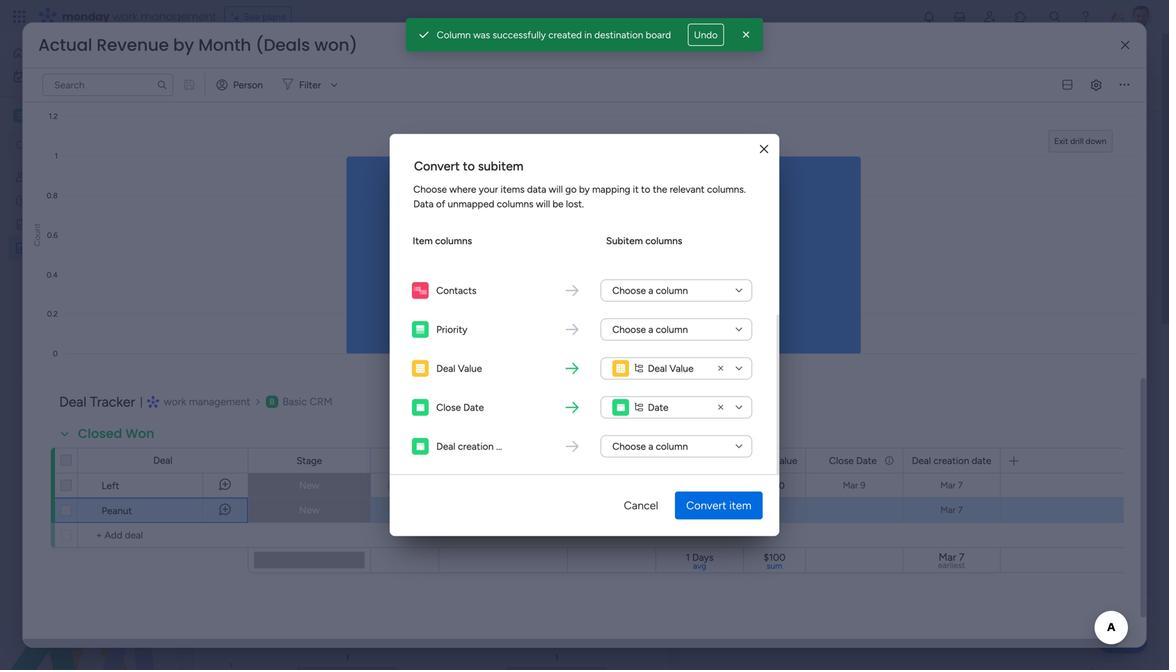Task type: locate. For each thing, give the bounding box(es) containing it.
2 horizontal spatial deal value
[[752, 455, 798, 467]]

deal value inside field
[[752, 455, 798, 467]]

where
[[449, 183, 476, 195]]

work right component "icon"
[[164, 396, 186, 408]]

choose a column button up the deal value button
[[601, 318, 752, 341]]

days
[[693, 481, 713, 492], [693, 505, 713, 516], [692, 552, 714, 563]]

1 vertical spatial of
[[436, 198, 445, 210]]

won
[[330, 128, 359, 146], [126, 425, 154, 443]]

work management
[[164, 396, 250, 408]]

choose a column button for contacts
[[601, 279, 752, 302]]

actual for actual revenue
[[702, 128, 744, 146]]

3 choose a column button from the top
[[601, 435, 752, 458]]

20.0% down proposal : 20.0% at bottom
[[626, 500, 653, 512]]

0 horizontal spatial basic
[[32, 109, 59, 122]]

3 column from the top
[[656, 441, 688, 452]]

choose inside choose where your items data will go by mapping it to the relevant columns. data of unmapped columns will be lost.
[[413, 183, 447, 195]]

of right data
[[436, 198, 445, 210]]

choose a column for priority
[[612, 324, 688, 335]]

1 vertical spatial work
[[48, 71, 69, 82]]

1 mar 7 from the top
[[941, 480, 963, 491]]

choose up v2 subitems open image
[[612, 324, 646, 335]]

$100 for $100
[[764, 480, 785, 491]]

basic crm up the search in workspace field
[[32, 109, 86, 122]]

column
[[656, 285, 688, 297], [656, 324, 688, 335], [656, 441, 688, 452]]

Priority field
[[593, 453, 631, 468]]

management up "actual revenue by month (deals won)" "field"
[[140, 9, 216, 24]]

crm
[[61, 109, 86, 122], [310, 396, 333, 408]]

lottie animation image
[[0, 530, 177, 670]]

choose a column for deal creation date
[[612, 441, 688, 452]]

by right go
[[579, 183, 590, 195]]

1 horizontal spatial won
[[330, 128, 359, 146]]

2 vertical spatial choose a column
[[612, 441, 688, 452]]

deal value inside button
[[648, 363, 694, 374]]

0 horizontal spatial person button
[[211, 74, 271, 96]]

1 vertical spatial dashboard
[[58, 242, 105, 254]]

alert containing column was successfully created in destination board
[[406, 18, 763, 52]]

1 horizontal spatial convert
[[686, 499, 727, 512]]

won down | on the left bottom of the page
[[126, 425, 154, 443]]

Actual Revenue field
[[699, 128, 805, 146]]

days up convert item
[[693, 481, 713, 492]]

crm up stage field
[[310, 396, 333, 408]]

choose a column button for deal creation date
[[601, 435, 752, 458]]

more dots image
[[642, 132, 652, 142], [1128, 605, 1137, 615]]

won left deals
[[330, 128, 359, 146]]

1 inside 1 days avg
[[686, 552, 690, 563]]

subitem columns
[[606, 235, 682, 247]]

1 horizontal spatial sales dashboard
[[209, 40, 395, 71]]

2 new from the top
[[299, 504, 320, 516]]

1 vertical spatial sales
[[33, 242, 56, 254]]

choose up data
[[413, 183, 447, 195]]

column for contacts
[[656, 285, 688, 297]]

person button for filter dashboard by text search box
[[211, 74, 271, 96]]

1 left avg on the right bottom
[[686, 552, 690, 563]]

0 horizontal spatial board
[[370, 89, 395, 101]]

2 horizontal spatial columns
[[646, 235, 682, 247]]

public dashboard image
[[15, 242, 28, 255]]

board right connected
[[370, 89, 395, 101]]

20.0% down 40.0%
[[616, 451, 644, 463]]

creation
[[458, 441, 494, 452], [934, 455, 969, 467]]

deal length
[[668, 455, 718, 467]]

Close Date field
[[826, 453, 880, 468]]

management right component "icon"
[[189, 396, 250, 408]]

sales dashboard banner
[[184, 33, 1162, 111]]

0 vertical spatial sales
[[209, 40, 268, 71]]

new
[[299, 480, 320, 491], [299, 504, 320, 516]]

1 horizontal spatial person button
[[579, 84, 640, 106]]

1 horizontal spatial dashboard
[[273, 40, 395, 71]]

0 vertical spatial choose a column button
[[601, 279, 752, 302]]

20.0% for discovery : 20.0%
[[616, 451, 644, 463]]

choose a column button down subitem columns
[[601, 279, 752, 302]]

(deals
[[256, 33, 310, 57]]

person down 'month'
[[233, 79, 263, 91]]

person inside sales dashboard banner
[[602, 89, 631, 101]]

2 vertical spatial choose a column button
[[601, 435, 752, 458]]

notifications image
[[922, 10, 936, 24]]

arrow down image down undo button
[[695, 86, 711, 103]]

2 vertical spatial days
[[692, 552, 714, 563]]

column for priority
[[656, 324, 688, 335]]

1
[[314, 89, 318, 101], [687, 481, 691, 492], [687, 505, 691, 516], [686, 552, 690, 563]]

2 vertical spatial 7
[[959, 551, 965, 564]]

0 vertical spatial deal creation date
[[436, 441, 516, 452]]

deal inside list box
[[33, 195, 52, 207]]

to right it
[[641, 183, 651, 195]]

1 days left item
[[687, 505, 713, 516]]

convert for convert item
[[686, 499, 727, 512]]

actual up columns.
[[702, 128, 744, 146]]

choose a column down v2 subitems open icon
[[612, 441, 688, 452]]

person for filter dashboard by text search box
[[233, 79, 263, 91]]

filter button for person popup button within sales dashboard banner
[[645, 84, 711, 106]]

lost.
[[566, 198, 584, 210]]

1 column from the top
[[656, 285, 688, 297]]

dashboard
[[273, 40, 395, 71], [58, 242, 105, 254]]

sales dashboard
[[209, 40, 395, 71], [33, 242, 105, 254]]

1 horizontal spatial close
[[829, 455, 854, 467]]

None search field
[[42, 74, 173, 96], [415, 84, 542, 106], [42, 74, 173, 96]]

Deal Value field
[[748, 453, 801, 468]]

$104,000
[[320, 178, 543, 240]]

b inside 'workspace selection' element
[[17, 110, 23, 121]]

person button inside sales dashboard banner
[[579, 84, 640, 106]]

more dots image
[[1120, 80, 1130, 90], [642, 321, 652, 331]]

monday
[[62, 9, 110, 24]]

of down connected
[[314, 128, 327, 146]]

0 vertical spatial work
[[112, 9, 137, 24]]

b
[[17, 110, 23, 121], [269, 397, 275, 407]]

0 vertical spatial basic crm
[[32, 109, 86, 122]]

0 vertical spatial more dots image
[[642, 132, 652, 142]]

0 vertical spatial b
[[17, 110, 23, 121]]

choose for deal creation date
[[612, 441, 646, 452]]

home
[[31, 47, 57, 59]]

priority down contacts in the left of the page
[[436, 324, 468, 335]]

1 connected board
[[314, 89, 395, 101]]

deal tracker inside list box
[[33, 195, 86, 207]]

help button
[[1098, 631, 1147, 654]]

1 vertical spatial priority
[[596, 455, 627, 467]]

convert
[[414, 159, 460, 174], [686, 499, 727, 512]]

1 vertical spatial deal creation date
[[912, 455, 992, 467]]

basic up stage field
[[282, 396, 307, 408]]

close
[[436, 402, 461, 413], [829, 455, 854, 467]]

work right the monday
[[112, 9, 137, 24]]

monday marketplace image
[[1014, 10, 1028, 24]]

option
[[0, 165, 177, 167]]

actual
[[38, 33, 92, 57], [702, 128, 744, 146]]

a for deal creation date
[[649, 441, 653, 452]]

arrow down image down the 'won)'
[[326, 77, 343, 93]]

40.0%
[[594, 427, 622, 438]]

3 choose a column from the top
[[612, 441, 688, 452]]

mar inside mar 7 earliest
[[939, 551, 957, 564]]

choose a column up v2 subitems open image
[[612, 324, 688, 335]]

1 horizontal spatial more dots image
[[1120, 80, 1130, 90]]

2 choose a column from the top
[[612, 324, 688, 335]]

1 left connected
[[314, 89, 318, 101]]

unmapped
[[448, 198, 494, 210]]

0 vertical spatial choose a column
[[612, 285, 688, 297]]

sales up add widget 'popup button'
[[209, 40, 268, 71]]

column up deal length field at the bottom right of the page
[[656, 441, 688, 452]]

1 horizontal spatial tracker
[[90, 394, 135, 410]]

sales dashboard down the plans
[[209, 40, 395, 71]]

deal tracker
[[33, 195, 86, 207], [59, 394, 135, 410]]

discovery
[[569, 451, 612, 463]]

column up the deal value button
[[656, 324, 688, 335]]

0 horizontal spatial sales dashboard
[[33, 242, 105, 254]]

choose for contacts
[[612, 285, 646, 297]]

column information image
[[884, 455, 895, 466]]

1 vertical spatial close date
[[829, 455, 877, 467]]

1 vertical spatial $100
[[764, 552, 786, 563]]

1 days avg
[[686, 552, 714, 571]]

deal inside field
[[752, 455, 771, 467]]

convert up where
[[414, 159, 460, 174]]

choose down subitem
[[612, 285, 646, 297]]

mar 7
[[941, 480, 963, 491], [941, 505, 963, 516]]

20.0%
[[616, 451, 644, 463], [611, 475, 638, 487], [626, 500, 653, 512]]

Deal creation date field
[[909, 453, 995, 468]]

dashboard inside banner
[[273, 40, 395, 71]]

1 horizontal spatial revenue
[[747, 128, 802, 146]]

close date inside field
[[829, 455, 877, 467]]

person button down 'month'
[[211, 74, 271, 96]]

1 vertical spatial mar 7
[[941, 505, 963, 516]]

item
[[413, 235, 433, 247]]

add to favorites image
[[407, 48, 420, 62]]

1 days down length
[[687, 481, 713, 492]]

columns right subitem
[[646, 235, 682, 247]]

mar 7 earliest
[[938, 551, 965, 570]]

actual up my work at top
[[38, 33, 92, 57]]

1 horizontal spatial to
[[641, 183, 651, 195]]

2 vertical spatial column
[[656, 441, 688, 452]]

v2 subitems open image
[[635, 401, 643, 414]]

0 horizontal spatial deal creation date
[[436, 441, 516, 452]]

0 vertical spatial revenue
[[97, 33, 169, 57]]

date button
[[601, 396, 752, 419]]

filter
[[299, 79, 321, 91], [668, 89, 690, 101]]

column for deal creation date
[[656, 441, 688, 452]]

1 vertical spatial basic
[[282, 396, 307, 408]]

0 horizontal spatial more dots image
[[642, 321, 652, 331]]

filter button down view button
[[645, 84, 711, 106]]

1 choose a column from the top
[[612, 285, 688, 297]]

convert inside button
[[686, 499, 727, 512]]

20.0% down priority field
[[611, 475, 638, 487]]

1 vertical spatial choose a column button
[[601, 318, 752, 341]]

choose up priority field
[[612, 441, 646, 452]]

2 column from the top
[[656, 324, 688, 335]]

component image
[[147, 396, 159, 408]]

close inside field
[[829, 455, 854, 467]]

7 inside mar 7 earliest
[[959, 551, 965, 564]]

none search field inside sales dashboard banner
[[415, 84, 542, 106]]

crm up the search in workspace field
[[61, 109, 86, 122]]

1 vertical spatial choose a column
[[612, 324, 688, 335]]

board up view button
[[646, 29, 671, 41]]

of inside choose where your items data will go by mapping it to the relevant columns. data of unmapped columns will be lost.
[[436, 198, 445, 210]]

sales right public dashboard icon
[[33, 242, 56, 254]]

1 horizontal spatial work
[[112, 9, 137, 24]]

priority up proposal : 20.0% at bottom
[[596, 455, 627, 467]]

0 horizontal spatial crm
[[61, 109, 86, 122]]

1 horizontal spatial crm
[[310, 396, 333, 408]]

0 horizontal spatial columns
[[435, 235, 472, 247]]

search everything image
[[1048, 10, 1062, 24]]

value
[[274, 128, 311, 146], [458, 363, 482, 374], [670, 363, 694, 374], [773, 455, 798, 467]]

1 horizontal spatial of
[[436, 198, 445, 210]]

sales dashboard inside banner
[[209, 40, 395, 71]]

by inside choose where your items data will go by mapping it to the relevant columns. data of unmapped columns will be lost.
[[579, 183, 590, 195]]

1 horizontal spatial basic
[[282, 396, 307, 408]]

0 horizontal spatial by
[[173, 33, 194, 57]]

revenue
[[97, 33, 169, 57], [747, 128, 802, 146]]

choose a column down subitem columns
[[612, 285, 688, 297]]

revenue inside field
[[747, 128, 802, 146]]

by left 'month'
[[173, 33, 194, 57]]

1 vertical spatial days
[[693, 505, 713, 516]]

20.0% for proposal : 20.0%
[[611, 475, 638, 487]]

0 vertical spatial dashboard
[[273, 40, 395, 71]]

columns right item
[[435, 235, 472, 247]]

basic down my work at top
[[32, 109, 59, 122]]

dapulse x slim image
[[1121, 40, 1130, 50]]

days left item
[[693, 505, 713, 516]]

0 vertical spatial sales dashboard
[[209, 40, 395, 71]]

1 1 days from the top
[[687, 481, 713, 492]]

days down convert item button
[[692, 552, 714, 563]]

workspace image
[[13, 108, 27, 123], [266, 396, 278, 408]]

close date
[[436, 402, 484, 413], [829, 455, 877, 467]]

choose a column button down date button
[[601, 435, 752, 458]]

arrow down image
[[326, 77, 343, 93], [695, 86, 711, 103]]

Stage field
[[293, 453, 326, 468]]

1 vertical spatial deal tracker
[[59, 394, 135, 410]]

0 horizontal spatial close image
[[739, 28, 753, 42]]

2 choose a column button from the top
[[601, 318, 752, 341]]

0 vertical spatial convert
[[414, 159, 460, 174]]

Sales Dashboard field
[[206, 40, 399, 71]]

work inside my work option
[[48, 71, 69, 82]]

convert item button
[[675, 492, 763, 520]]

$100
[[764, 480, 785, 491], [764, 552, 786, 563]]

basic inside 'workspace selection' element
[[32, 109, 59, 122]]

1 horizontal spatial board
[[646, 29, 671, 41]]

v2 subitems open image
[[635, 362, 643, 375]]

1 vertical spatial management
[[189, 396, 250, 408]]

close image
[[739, 28, 753, 42], [760, 144, 768, 154]]

0 vertical spatial won
[[330, 128, 359, 146]]

column information image
[[725, 455, 736, 466]]

0 vertical spatial column
[[656, 285, 688, 297]]

0 vertical spatial a
[[649, 285, 653, 297]]

basic crm up stage field
[[282, 396, 333, 408]]

choose a column
[[612, 285, 688, 297], [612, 324, 688, 335], [612, 441, 688, 452]]

1 right cancel button
[[687, 505, 691, 516]]

more dots image down dapulse x slim icon
[[1120, 80, 1130, 90]]

undo button
[[688, 24, 724, 46]]

1 vertical spatial convert
[[686, 499, 727, 512]]

tracker left | on the left bottom of the page
[[90, 394, 135, 410]]

0 horizontal spatial work
[[48, 71, 69, 82]]

work right my
[[48, 71, 69, 82]]

filter down sales dashboard "field"
[[299, 79, 321, 91]]

will up be
[[549, 183, 563, 195]]

add widget
[[226, 89, 277, 101]]

to
[[463, 159, 475, 174], [641, 183, 651, 195]]

person down view
[[602, 89, 631, 101]]

deal value
[[436, 363, 482, 374], [648, 363, 694, 374], [752, 455, 798, 467]]

0 horizontal spatial creation
[[458, 441, 494, 452]]

person for filter dashboard by text search field
[[602, 89, 631, 101]]

to up where
[[463, 159, 475, 174]]

sales dashboard inside list box
[[33, 242, 105, 254]]

1 vertical spatial to
[[641, 183, 651, 195]]

home option
[[8, 42, 169, 64]]

convert for convert to subitem
[[414, 159, 460, 174]]

convert left item
[[686, 499, 727, 512]]

1 horizontal spatial deal value
[[648, 363, 694, 374]]

date inside button
[[648, 402, 669, 413]]

1 vertical spatial workspace image
[[266, 396, 278, 408]]

see plans button
[[225, 6, 292, 27]]

update feed image
[[953, 10, 967, 24]]

0 vertical spatial by
[[173, 33, 194, 57]]

management
[[140, 9, 216, 24], [189, 396, 250, 408]]

more dots image up v2 subitems open image
[[642, 321, 652, 331]]

tracker up getting started
[[54, 195, 86, 207]]

1 vertical spatial b
[[269, 397, 275, 407]]

column was successfully created in destination board
[[437, 29, 671, 41]]

of inside average value of won deals 'field'
[[314, 128, 327, 146]]

1 vertical spatial won
[[126, 425, 154, 443]]

1 choose a column button from the top
[[601, 279, 752, 302]]

0 vertical spatial date
[[496, 441, 516, 452]]

: left 40.0%
[[589, 427, 592, 438]]

0 vertical spatial will
[[549, 183, 563, 195]]

search image
[[157, 79, 168, 90]]

3 a from the top
[[649, 441, 653, 452]]

select product image
[[13, 10, 26, 24]]

1 horizontal spatial filter
[[668, 89, 690, 101]]

1 horizontal spatial date
[[648, 402, 669, 413]]

dashboard down started
[[58, 242, 105, 254]]

stage
[[297, 455, 322, 467]]

1 a from the top
[[649, 285, 653, 297]]

will left be
[[536, 198, 550, 210]]

1 vertical spatial crm
[[310, 396, 333, 408]]

sales dashboard down getting started
[[33, 242, 105, 254]]

alert
[[406, 18, 763, 52]]

2 a from the top
[[649, 324, 653, 335]]

a
[[649, 285, 653, 297], [649, 324, 653, 335], [649, 441, 653, 452]]

0 horizontal spatial sales
[[33, 242, 56, 254]]

in
[[584, 29, 592, 41]]

dashboard up connected
[[273, 40, 395, 71]]

of
[[314, 128, 327, 146], [436, 198, 445, 210]]

column down subitem columns
[[656, 285, 688, 297]]

widget
[[247, 89, 277, 101]]

Search in workspace field
[[29, 137, 116, 153]]

0 horizontal spatial dashboard
[[58, 242, 105, 254]]

filter button down sales dashboard "field"
[[277, 74, 343, 96]]

tracker
[[54, 195, 86, 207], [90, 394, 135, 410]]

basic crm
[[32, 109, 86, 122], [282, 396, 333, 408]]

view
[[621, 50, 643, 62]]

1 horizontal spatial sales
[[209, 40, 268, 71]]

owner
[[390, 455, 419, 467]]

0 horizontal spatial basic crm
[[32, 109, 86, 122]]

2 1 days from the top
[[687, 505, 713, 516]]

actual inside field
[[702, 128, 744, 146]]

columns for item columns
[[435, 235, 472, 247]]

sales inside list box
[[33, 242, 56, 254]]

person button
[[211, 74, 271, 96], [579, 84, 640, 106]]

1 horizontal spatial actual
[[702, 128, 744, 146]]

deal tracker up closed
[[59, 394, 135, 410]]

list box
[[0, 163, 177, 448]]

filter down undo button
[[668, 89, 690, 101]]

0 vertical spatial close date
[[436, 402, 484, 413]]

0 horizontal spatial of
[[314, 128, 327, 146]]

$100 sum
[[764, 552, 786, 571]]

columns down items
[[497, 198, 534, 210]]

deal creation date
[[436, 441, 516, 452], [912, 455, 992, 467]]

0 horizontal spatial workspace image
[[13, 108, 27, 123]]

deal tracker up getting started
[[33, 195, 86, 207]]

person button down view
[[579, 84, 640, 106]]

: down priority field
[[606, 475, 609, 487]]

closed
[[78, 425, 122, 443]]

columns
[[497, 198, 534, 210], [435, 235, 472, 247], [646, 235, 682, 247]]

1 horizontal spatial priority
[[596, 455, 627, 467]]

0 horizontal spatial won
[[126, 425, 154, 443]]



Task type: vqa. For each thing, say whether or not it's contained in the screenshot.
3 items
no



Task type: describe. For each thing, give the bounding box(es) containing it.
Actual Revenue by Month (Deals won) field
[[35, 33, 361, 57]]

deal value button
[[601, 357, 752, 380]]

value inside button
[[670, 363, 694, 374]]

0 vertical spatial days
[[693, 481, 713, 492]]

actual for actual revenue by month (deals won)
[[38, 33, 92, 57]]

home link
[[8, 42, 169, 64]]

won inside average value of won deals 'field'
[[330, 128, 359, 146]]

be
[[553, 198, 564, 210]]

close image inside alert
[[739, 28, 753, 42]]

settings image
[[1129, 88, 1143, 101]]

view button
[[615, 45, 649, 67]]

left
[[102, 480, 119, 492]]

actual revenue by month (deals won)
[[38, 33, 358, 57]]

my work
[[32, 71, 69, 82]]

item
[[729, 499, 752, 512]]

see
[[243, 11, 260, 23]]

my
[[32, 71, 45, 82]]

see plans
[[243, 11, 285, 23]]

sales inside banner
[[209, 40, 268, 71]]

relevant
[[670, 183, 705, 195]]

0 horizontal spatial deal value
[[436, 363, 482, 374]]

invite members image
[[983, 10, 997, 24]]

date inside field
[[856, 455, 877, 467]]

days inside 1 days avg
[[692, 552, 714, 563]]

successfully
[[493, 29, 546, 41]]

connected
[[320, 89, 367, 101]]

mar 9
[[843, 480, 866, 491]]

|
[[140, 396, 143, 408]]

1 connected board button
[[288, 84, 401, 106]]

a for priority
[[649, 324, 653, 335]]

1 inside popup button
[[314, 89, 318, 101]]

monday work management
[[62, 9, 216, 24]]

Average Value of Won Deals field
[[214, 128, 401, 146]]

destination
[[594, 29, 643, 41]]

creation inside field
[[934, 455, 969, 467]]

my work option
[[8, 65, 169, 88]]

discovery : 20.0%
[[569, 451, 644, 463]]

help
[[1110, 635, 1135, 649]]

convert to subitem
[[414, 159, 524, 174]]

board inside 1 connected board popup button
[[370, 89, 395, 101]]

date inside field
[[972, 455, 992, 467]]

undo
[[694, 29, 718, 41]]

9
[[861, 480, 866, 491]]

1 vertical spatial 7
[[958, 505, 963, 516]]

cancel button
[[613, 492, 670, 520]]

1 horizontal spatial more dots image
[[1128, 605, 1137, 615]]

data
[[527, 183, 546, 195]]

public board image
[[15, 218, 28, 231]]

0 vertical spatial 7
[[958, 480, 963, 491]]

go
[[565, 183, 577, 195]]

actual revenue
[[702, 128, 802, 146]]

a for contacts
[[649, 285, 653, 297]]

add widget button
[[201, 84, 282, 106]]

average value of won deals
[[217, 128, 397, 146]]

crm inside 'workspace selection' element
[[61, 109, 86, 122]]

1 horizontal spatial workspace image
[[266, 396, 278, 408]]

it
[[633, 183, 639, 195]]

person button for filter dashboard by text search field
[[579, 84, 640, 106]]

choose a column for contacts
[[612, 285, 688, 297]]

board inside alert
[[646, 29, 671, 41]]

$208,000
[[801, 178, 1031, 240]]

0 vertical spatial management
[[140, 9, 216, 24]]

: 40.0%
[[589, 427, 622, 438]]

: 20.0%
[[621, 500, 653, 512]]

lottie animation element
[[0, 530, 177, 670]]

data
[[413, 198, 434, 210]]

workspace selection element
[[13, 107, 88, 124]]

Filter dashboard by text search field
[[415, 84, 542, 106]]

$100 for $100 sum
[[764, 552, 786, 563]]

0 vertical spatial to
[[463, 159, 475, 174]]

list box containing deal tracker
[[0, 163, 177, 448]]

subitem
[[478, 159, 524, 174]]

0 vertical spatial tracker
[[54, 195, 86, 207]]

avg
[[693, 561, 707, 571]]

1 down the deal length
[[687, 481, 691, 492]]

1 vertical spatial tracker
[[90, 394, 135, 410]]

1 horizontal spatial basic crm
[[282, 396, 333, 408]]

earliest
[[938, 560, 965, 570]]

0 horizontal spatial date
[[496, 441, 516, 452]]

value inside 'field'
[[274, 128, 311, 146]]

Owner field
[[387, 453, 423, 468]]

the
[[653, 183, 667, 195]]

month
[[198, 33, 251, 57]]

choose for priority
[[612, 324, 646, 335]]

column
[[437, 29, 471, 41]]

1 vertical spatial more dots image
[[642, 321, 652, 331]]

won)
[[314, 33, 358, 57]]

terry turtle image
[[1130, 6, 1153, 28]]

revenue for actual revenue by month (deals won)
[[97, 33, 169, 57]]

basic crm inside 'workspace selection' element
[[32, 109, 86, 122]]

none search field filter dashboard by text
[[415, 84, 542, 106]]

items
[[501, 183, 525, 195]]

Deal length field
[[665, 453, 721, 468]]

average
[[217, 128, 271, 146]]

2 mar 7 from the top
[[941, 505, 963, 516]]

1 horizontal spatial arrow down image
[[695, 86, 711, 103]]

proposal
[[569, 475, 606, 487]]

your
[[479, 183, 498, 195]]

to inside choose where your items data will go by mapping it to the relevant columns. data of unmapped columns will be lost.
[[641, 183, 651, 195]]

item columns
[[413, 235, 472, 247]]

0 vertical spatial more dots image
[[1120, 80, 1130, 90]]

getting started
[[33, 219, 101, 230]]

started
[[69, 219, 101, 230]]

+ Add deal text field
[[85, 527, 242, 544]]

was
[[473, 29, 490, 41]]

2 vertical spatial 20.0%
[[626, 500, 653, 512]]

mapping
[[592, 183, 630, 195]]

subitem
[[606, 235, 643, 247]]

deals
[[362, 128, 397, 146]]

deal inside button
[[648, 363, 667, 374]]

proposal : 20.0%
[[569, 475, 638, 487]]

0 horizontal spatial date
[[463, 402, 484, 413]]

created
[[548, 29, 582, 41]]

1 vertical spatial will
[[536, 198, 550, 210]]

0 vertical spatial creation
[[458, 441, 494, 452]]

closed won
[[78, 425, 154, 443]]

peanut
[[102, 505, 132, 517]]

1 vertical spatial close image
[[760, 144, 768, 154]]

1 horizontal spatial b
[[269, 397, 275, 407]]

Closed Won field
[[74, 425, 158, 443]]

2 horizontal spatial work
[[164, 396, 186, 408]]

add
[[226, 89, 244, 101]]

columns inside choose where your items data will go by mapping it to the relevant columns. data of unmapped columns will be lost.
[[497, 198, 534, 210]]

plans
[[262, 11, 285, 23]]

columns for subitem columns
[[646, 235, 682, 247]]

1 new from the top
[[299, 480, 320, 491]]

getting
[[33, 219, 66, 230]]

won inside the closed won "field"
[[126, 425, 154, 443]]

priority inside field
[[596, 455, 627, 467]]

filter inside sales dashboard banner
[[668, 89, 690, 101]]

0 horizontal spatial arrow down image
[[326, 77, 343, 93]]

columns.
[[707, 183, 746, 195]]

revenue for actual revenue
[[747, 128, 802, 146]]

help image
[[1079, 10, 1093, 24]]

dashboard inside list box
[[58, 242, 105, 254]]

0 horizontal spatial priority
[[436, 324, 468, 335]]

sum
[[767, 561, 782, 571]]

choose where your items data will go by mapping it to the relevant columns. data of unmapped columns will be lost.
[[413, 183, 746, 210]]

0 vertical spatial workspace image
[[13, 108, 27, 123]]

filter button for person popup button associated with filter dashboard by text search box
[[277, 74, 343, 96]]

: left 'cancel'
[[621, 500, 623, 512]]

value inside field
[[773, 455, 798, 467]]

length
[[690, 455, 718, 467]]

choose a column button for priority
[[601, 318, 752, 341]]

cancel
[[624, 499, 658, 512]]

deal creation date inside field
[[912, 455, 992, 467]]

my work link
[[8, 65, 169, 88]]

0 horizontal spatial filter
[[299, 79, 321, 91]]

contacts
[[436, 285, 477, 297]]

convert item
[[686, 499, 752, 512]]

work for my
[[48, 71, 69, 82]]

: down 40.0%
[[612, 451, 614, 463]]

0 horizontal spatial close
[[436, 402, 461, 413]]

work for monday
[[112, 9, 137, 24]]

Filter dashboard by text search field
[[42, 74, 173, 96]]



